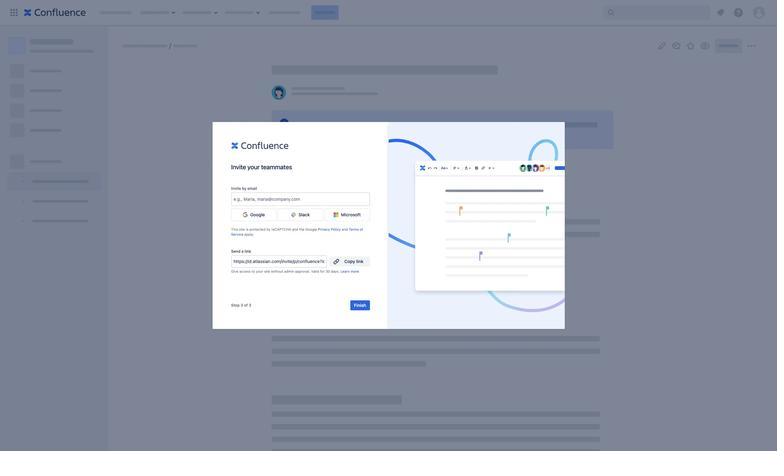 Task type: locate. For each thing, give the bounding box(es) containing it.
1 chevron down image from the left
[[444, 165, 450, 171]]

maria@company.com
[[257, 197, 300, 202]]

service
[[231, 233, 243, 237]]

step
[[231, 303, 240, 308]]

maria,
[[244, 197, 256, 202]]

0 vertical spatial google
[[250, 212, 265, 218]]

1 horizontal spatial 3
[[249, 303, 251, 308]]

0 vertical spatial site
[[239, 228, 245, 232]]

chevron down image
[[467, 165, 473, 171], [491, 165, 496, 171]]

site left without
[[264, 270, 270, 274]]

1 vertical spatial link
[[356, 259, 364, 264]]

google up protected
[[250, 212, 265, 218]]

of right 'terms'
[[360, 228, 363, 232]]

1 horizontal spatial of
[[360, 228, 363, 232]]

text color image
[[463, 165, 469, 171]]

invite
[[231, 164, 246, 171], [231, 186, 241, 191]]

site left is
[[239, 228, 245, 232]]

by left email
[[242, 186, 246, 191]]

0 horizontal spatial 3
[[241, 303, 243, 308]]

chevron down image left checkbox icon
[[467, 165, 473, 171]]

30
[[326, 270, 330, 274]]

0 vertical spatial invite
[[231, 164, 246, 171]]

chevron down image for align left icon
[[456, 165, 461, 171]]

and
[[292, 228, 298, 232], [342, 228, 348, 232]]

your
[[247, 164, 260, 171], [256, 270, 263, 274]]

1 chevron down image from the left
[[467, 165, 473, 171]]

0 vertical spatial of
[[360, 228, 363, 232]]

and right policy
[[342, 228, 348, 232]]

0 horizontal spatial by
[[242, 186, 246, 191]]

1 vertical spatial google
[[305, 228, 317, 232]]

link right copy
[[356, 259, 364, 264]]

this site is protected by recaptcha and the google privacy policy and
[[231, 228, 349, 232]]

0 horizontal spatial chevron down image
[[444, 165, 450, 171]]

site
[[239, 228, 245, 232], [264, 270, 270, 274]]

3
[[241, 303, 243, 308], [249, 303, 251, 308]]

days.
[[331, 270, 340, 274]]

Send a link field
[[232, 256, 326, 267]]

admin
[[284, 270, 294, 274]]

None text field
[[234, 196, 235, 203]]

chevron down image right link image
[[491, 165, 496, 171]]

a
[[242, 249, 244, 254]]

1 vertical spatial by
[[267, 228, 271, 232]]

chevron down image left text color image
[[456, 165, 461, 171]]

link image
[[480, 165, 486, 171]]

by right protected
[[267, 228, 271, 232]]

valid
[[311, 270, 319, 274]]

1 horizontal spatial site
[[264, 270, 270, 274]]

link
[[245, 249, 251, 254], [356, 259, 364, 264]]

step 3 of 3
[[231, 303, 251, 308]]

teammates
[[261, 164, 292, 171]]

chevron down image
[[444, 165, 450, 171], [456, 165, 461, 171]]

1 horizontal spatial link
[[356, 259, 364, 264]]

chevron down image left align left icon
[[444, 165, 450, 171]]

and left the
[[292, 228, 298, 232]]

chevron down image for text style image
[[444, 165, 450, 171]]

link right a
[[245, 249, 251, 254]]

confluence logo image
[[231, 141, 288, 151]]

0 horizontal spatial chevron down image
[[467, 165, 473, 171]]

this
[[231, 228, 238, 232]]

access
[[239, 270, 251, 274]]

1 horizontal spatial chevron down image
[[491, 165, 496, 171]]

your up email
[[247, 164, 260, 171]]

invite up invite by email
[[231, 164, 246, 171]]

checkbox image
[[474, 165, 479, 171]]

google
[[250, 212, 265, 218], [305, 228, 317, 232]]

0 vertical spatial link
[[245, 249, 251, 254]]

of right the step
[[244, 303, 248, 308]]

0 horizontal spatial of
[[244, 303, 248, 308]]

the
[[299, 228, 305, 232]]

2 chevron down image from the left
[[456, 165, 461, 171]]

by
[[242, 186, 246, 191], [267, 228, 271, 232]]

1 invite from the top
[[231, 164, 246, 171]]

confluence icon image
[[419, 164, 426, 172]]

1 horizontal spatial chevron down image
[[456, 165, 461, 171]]

2 invite from the top
[[231, 186, 241, 191]]

0 vertical spatial by
[[242, 186, 246, 191]]

e.g., maria, maria@company.com
[[234, 197, 300, 202]]

of
[[360, 228, 363, 232], [244, 303, 248, 308]]

your right the 'to'
[[256, 270, 263, 274]]

invite up e.g.,
[[231, 186, 241, 191]]

0 horizontal spatial and
[[292, 228, 298, 232]]

0 horizontal spatial google
[[250, 212, 265, 218]]

google right the
[[305, 228, 317, 232]]

1 vertical spatial of
[[244, 303, 248, 308]]

invite by email
[[231, 186, 257, 191]]

1 horizontal spatial by
[[267, 228, 271, 232]]

invite for invite your teammates
[[231, 164, 246, 171]]

1 vertical spatial invite
[[231, 186, 241, 191]]

1 horizontal spatial and
[[342, 228, 348, 232]]

give
[[231, 270, 238, 274]]

2 chevron down image from the left
[[491, 165, 496, 171]]



Task type: describe. For each thing, give the bounding box(es) containing it.
terms of service
[[231, 228, 363, 237]]

slack
[[299, 212, 310, 218]]

is
[[246, 228, 249, 232]]

0 horizontal spatial link
[[245, 249, 251, 254]]

2 and from the left
[[342, 228, 348, 232]]

learn more link
[[341, 270, 359, 274]]

policy
[[331, 228, 341, 232]]

copy link
[[345, 259, 364, 264]]

email
[[248, 186, 257, 191]]

privacy policy link
[[318, 228, 341, 232]]

google inside button
[[250, 212, 265, 218]]

0 horizontal spatial site
[[239, 228, 245, 232]]

link inside button
[[356, 259, 364, 264]]

+3
[[546, 166, 550, 170]]

e.g.,
[[234, 197, 242, 202]]

google button
[[231, 209, 277, 221]]

protected
[[250, 228, 266, 232]]

copy
[[345, 259, 355, 264]]

finish
[[354, 303, 366, 308]]

1 horizontal spatial google
[[305, 228, 317, 232]]

1 and from the left
[[292, 228, 298, 232]]

apply.
[[243, 233, 254, 237]]

give access to your site without admin approval. valid for 30 days. learn more
[[231, 270, 359, 274]]

undo image
[[427, 165, 433, 171]]

terms of service link
[[231, 228, 363, 237]]

without
[[271, 270, 283, 274]]

of inside terms of service
[[360, 228, 363, 232]]

align left image
[[452, 165, 458, 171]]

for
[[320, 270, 325, 274]]

copy link button
[[329, 257, 370, 267]]

1 3 from the left
[[241, 303, 243, 308]]

1 vertical spatial your
[[256, 270, 263, 274]]

text style image
[[440, 165, 446, 171]]

chevron down image for text color image
[[467, 165, 473, 171]]

invite your teammates
[[231, 164, 292, 171]]

approval.
[[295, 270, 310, 274]]

chevron down image for "plus" image in the right top of the page
[[491, 165, 496, 171]]

invite for invite by email
[[231, 186, 241, 191]]

2 3 from the left
[[249, 303, 251, 308]]

privacy
[[318, 228, 330, 232]]

learn
[[341, 270, 350, 274]]

terms
[[349, 228, 359, 232]]

microsoft
[[341, 212, 361, 218]]

more
[[351, 270, 359, 274]]

finish button
[[350, 301, 370, 311]]

plus image
[[487, 165, 492, 171]]

redo image
[[433, 165, 438, 171]]

0 vertical spatial your
[[247, 164, 260, 171]]

send
[[231, 249, 241, 254]]

send a link
[[231, 249, 251, 254]]

to
[[252, 270, 255, 274]]

1 vertical spatial site
[[264, 270, 270, 274]]

slack button
[[278, 209, 323, 221]]

microsoft button
[[325, 209, 370, 221]]

recaptcha
[[272, 228, 291, 232]]



Task type: vqa. For each thing, say whether or not it's contained in the screenshot.
bottom your
yes



